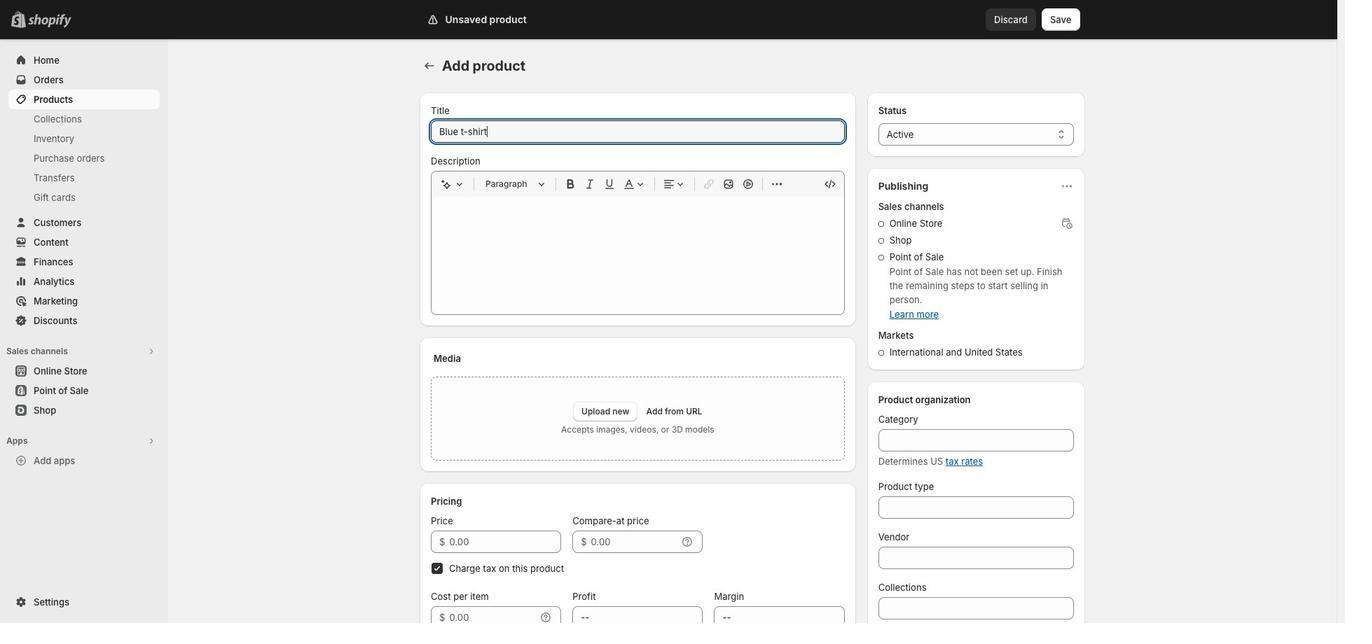 Task type: vqa. For each thing, say whether or not it's contained in the screenshot.
about
no



Task type: locate. For each thing, give the bounding box(es) containing it.
shopify image
[[31, 14, 74, 28]]

None text field
[[573, 607, 703, 624], [715, 607, 845, 624], [573, 607, 703, 624], [715, 607, 845, 624]]

Short sleeve t-shirt text field
[[431, 121, 845, 143]]

  text field
[[450, 531, 562, 554], [591, 531, 678, 554], [450, 607, 536, 624]]

None text field
[[879, 598, 1075, 620]]



